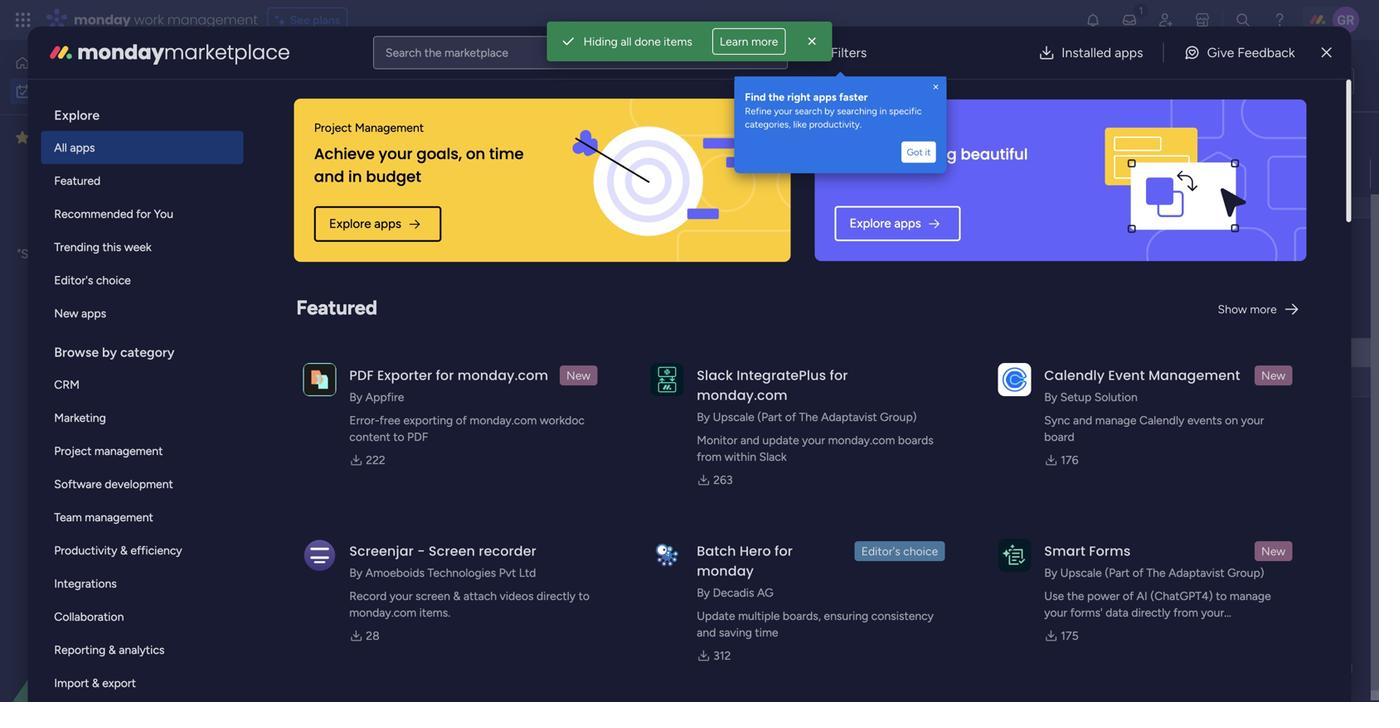 Task type: vqa. For each thing, say whether or not it's contained in the screenshot.


Task type: describe. For each thing, give the bounding box(es) containing it.
screen
[[416, 589, 450, 603]]

by inside screenjar - screen recorder by amoeboids technologies pvt ltd
[[349, 566, 363, 580]]

0 vertical spatial management
[[167, 10, 258, 29]]

browse
[[54, 345, 99, 360]]

project management link
[[839, 160, 993, 188]]

see plans button
[[268, 7, 348, 32]]

176
[[1061, 453, 1079, 467]]

& for analytics
[[108, 643, 116, 657]]

monday marketplace image
[[47, 39, 74, 66]]

by for calendly event management
[[1045, 390, 1058, 404]]

1 horizontal spatial marketplace
[[445, 46, 509, 60]]

browse by category heading
[[41, 330, 243, 368]]

explore apps for your
[[329, 216, 401, 232]]

0 horizontal spatial marketplace
[[164, 39, 290, 66]]

0 vertical spatial project management
[[314, 121, 424, 135]]

0 inside 'next week / 0 items'
[[370, 436, 377, 450]]

week inside option
[[124, 240, 152, 254]]

find the right apps faster heading
[[721, 223, 960, 242]]

update multiple boards, ensuring consistency and saving time
[[697, 609, 934, 640]]

any
[[51, 247, 71, 262]]

boards inside monitor and update your monday.com boards from within slack
[[898, 433, 934, 448]]

you
[[154, 207, 173, 221]]

home
[[36, 56, 68, 70]]

ltd
[[519, 566, 536, 580]]

0 horizontal spatial 1
[[294, 167, 299, 181]]

items right all
[[664, 34, 693, 49]]

ensuring
[[824, 609, 869, 623]]

item down achieve
[[305, 197, 328, 211]]

no favorite boards yet "star" any board so that you can easily access it later
[[17, 228, 195, 280]]

amoeboids
[[365, 566, 425, 580]]

find the right apps faster refine your search by searching in specific categories, like productivity.
[[721, 225, 945, 274]]

working
[[1243, 167, 1285, 181]]

record your screen & attach videos directly to monday.com items.
[[349, 589, 590, 620]]

more for featured
[[1250, 302, 1277, 316]]

of inside slack integrateplus for monday.com by upscale (part of the adaptavist group)
[[785, 410, 796, 424]]

project inside 'link'
[[842, 168, 879, 182]]

this week / 1 item
[[279, 312, 398, 333]]

v2 star 2 image
[[16, 128, 29, 148]]

alert containing hiding all done items
[[547, 22, 832, 61]]

import & export
[[54, 676, 136, 691]]

specific
[[902, 243, 942, 257]]

1 horizontal spatial (part
[[1105, 566, 1130, 580]]

263
[[714, 473, 733, 487]]

all
[[621, 34, 632, 49]]

new for pdf
[[567, 369, 591, 383]]

error-
[[349, 413, 380, 428]]

monday.com up the error-free exporting of monday.com workdoc content to pdf
[[458, 366, 549, 385]]

all apps option
[[41, 131, 243, 164]]

import
[[54, 676, 89, 691]]

calendly event management
[[1045, 366, 1241, 385]]

pdf inside the error-free exporting of monday.com workdoc content to pdf
[[407, 430, 428, 444]]

efficiency
[[131, 544, 182, 558]]

productivity & efficiency option
[[41, 534, 243, 567]]

by decadis ag
[[697, 586, 774, 600]]

crm option
[[41, 368, 243, 401]]

week for this
[[313, 312, 352, 333]]

monday for monday marketplace
[[77, 39, 164, 66]]

choice inside option
[[96, 273, 131, 287]]

explore apps for something
[[850, 216, 921, 231]]

categories,
[[721, 260, 779, 274]]

design
[[835, 121, 871, 135]]

browse by category
[[54, 345, 175, 360]]

your down use
[[1045, 606, 1068, 620]]

collaboration
[[54, 610, 124, 624]]

explore inside heading
[[54, 107, 100, 123]]

greg robinson image
[[1333, 7, 1360, 33]]

v2 overdue deadline image
[[1109, 166, 1122, 182]]

monday marketplace image
[[1194, 12, 1211, 28]]

featured inside option
[[54, 174, 101, 188]]

multiple
[[738, 609, 780, 623]]

screen
[[429, 542, 475, 561]]

to do list button
[[1270, 68, 1355, 95]]

pdf exporter for monday.com
[[349, 366, 549, 385]]

goals,
[[416, 144, 462, 165]]

software development
[[54, 477, 173, 491]]

reporting & analytics option
[[41, 634, 243, 667]]

(part inside slack integrateplus for monday.com by upscale (part of the adaptavist group)
[[757, 410, 782, 424]]

items right hide
[[558, 137, 587, 151]]

ai
[[1137, 589, 1148, 603]]

editor's inside option
[[54, 273, 93, 287]]

lottie animation element
[[0, 535, 212, 703]]

videos
[[500, 589, 534, 603]]

project management inside 'link'
[[842, 168, 951, 182]]

help image
[[1272, 12, 1288, 28]]

collaboration option
[[41, 601, 243, 634]]

2 + from the top
[[270, 376, 278, 390]]

of for use the power of ai (chatgpt4) to manage your forms' data directly from your monday.com boards
[[1123, 589, 1134, 603]]

see
[[290, 13, 310, 27]]

1 image
[[1134, 1, 1149, 19]]

for for slack integrateplus for monday.com by upscale (part of the adaptavist group)
[[830, 366, 848, 385]]

1 vertical spatial upscale
[[1061, 566, 1102, 580]]

it inside no favorite boards yet "star" any board so that you can easily access it later
[[126, 265, 133, 280]]

& for efficiency
[[120, 544, 128, 558]]

give
[[1207, 45, 1235, 61]]

(chatgpt4)
[[1151, 589, 1213, 603]]

productivity.
[[801, 260, 867, 274]]

budget
[[366, 166, 421, 188]]

invite members image
[[1158, 12, 1175, 28]]

the for find
[[751, 225, 771, 240]]

notifications image
[[1085, 12, 1102, 28]]

new inside button
[[251, 137, 275, 151]]

explore for build
[[850, 216, 891, 231]]

1 vertical spatial group)
[[1228, 566, 1265, 580]]

group) inside slack integrateplus for monday.com by upscale (part of the adaptavist group)
[[880, 410, 917, 424]]

by for batch hero for monday
[[697, 586, 710, 600]]

directly inside use the power of ai (chatgpt4) to manage your forms' data directly from your monday.com boards
[[1132, 606, 1171, 620]]

date
[[1149, 133, 1174, 147]]

by inside browse by category heading
[[102, 345, 117, 360]]

close image
[[953, 84, 967, 97]]

project up achieve
[[314, 121, 352, 135]]

close image
[[804, 33, 821, 50]]

integrations
[[54, 577, 117, 591]]

yet
[[151, 228, 170, 243]]

monday.com inside the error-free exporting of monday.com workdoc content to pdf
[[470, 413, 537, 428]]

0 vertical spatial calendly
[[1045, 366, 1105, 385]]

board inside sync and manage calendly events on your board
[[1045, 430, 1075, 444]]

marketing option
[[41, 401, 243, 435]]

your inside the "achieve your goals, on time and in budget"
[[379, 144, 413, 165]]

pvt
[[499, 566, 516, 580]]

/ down error- on the left bottom of page
[[358, 431, 366, 452]]

by inside slack integrateplus for monday.com by upscale (part of the adaptavist group)
[[697, 410, 710, 424]]

manage inside sync and manage calendly events on your board
[[1095, 413, 1137, 428]]

monitor and update your monday.com boards from within slack
[[697, 433, 934, 464]]

recommended
[[54, 207, 133, 221]]

-
[[417, 542, 425, 561]]

23
[[1165, 167, 1177, 180]]

team management option
[[41, 501, 243, 534]]

home option
[[10, 50, 202, 76]]

setup
[[1061, 390, 1092, 404]]

favorites button
[[12, 124, 162, 152]]

your inside sync and manage calendly events on your board
[[1241, 413, 1264, 428]]

and inside the "achieve your goals, on time and in budget"
[[314, 166, 344, 188]]

monday inside batch hero for monday
[[697, 562, 754, 581]]

power
[[1087, 589, 1120, 603]]

easily
[[50, 265, 81, 280]]

apps inside "find the right apps faster refine your search by searching in specific categories, like productivity."
[[807, 225, 836, 240]]

1 add from the top
[[281, 197, 302, 211]]

consistency
[[872, 609, 934, 623]]

the for search
[[425, 46, 442, 60]]

search the marketplace
[[386, 46, 509, 60]]

boards inside use the power of ai (chatgpt4) to manage your forms' data directly from your monday.com boards
[[1115, 623, 1150, 637]]

item inside button
[[278, 137, 301, 151]]

management inside project management 'link'
[[882, 168, 951, 182]]

this
[[279, 312, 309, 333]]

apps inside all apps option
[[70, 141, 95, 155]]

app logo image for smart forms
[[998, 539, 1031, 572]]

/ right today
[[329, 252, 337, 273]]

smart forms
[[1045, 542, 1131, 561]]

monday.com inside use the power of ai (chatgpt4) to manage your forms' data directly from your monday.com boards
[[1045, 623, 1112, 637]]

1 vertical spatial done
[[529, 137, 555, 151]]

hiding
[[584, 34, 618, 49]]

show
[[1218, 302, 1247, 316]]

apps up specific
[[894, 216, 921, 231]]

reporting & analytics
[[54, 643, 165, 657]]

all
[[54, 141, 67, 155]]

build
[[835, 144, 872, 165]]

use the power of ai (chatgpt4) to manage your forms' data directly from your monday.com boards
[[1045, 589, 1271, 637]]

slack integrateplus for monday.com by upscale (part of the adaptavist group)
[[697, 366, 917, 424]]

week for next
[[316, 431, 355, 452]]

explore for achieve
[[329, 216, 371, 232]]

from inside monitor and update your monday.com boards from within slack
[[697, 450, 722, 464]]

trending
[[54, 240, 100, 254]]

to-do
[[713, 169, 742, 182]]

recommended for you option
[[41, 197, 243, 231]]

1 vertical spatial on
[[1288, 167, 1302, 181]]

record
[[349, 589, 387, 603]]

management for project management
[[94, 444, 163, 458]]

team management
[[54, 511, 153, 525]]

of for by upscale (part of the adaptavist group)
[[1133, 566, 1144, 580]]

banner logo image for goals,
[[553, 99, 771, 262]]

in inside the "achieve your goals, on time and in budget"
[[348, 166, 362, 188]]

1 horizontal spatial featured
[[296, 296, 377, 320]]

trending this week option
[[41, 231, 243, 264]]

explore heading
[[41, 93, 243, 131]]

1 horizontal spatial the
[[1147, 566, 1166, 580]]

exporter
[[377, 366, 432, 385]]

1 vertical spatial adaptavist
[[1169, 566, 1225, 580]]

the for use
[[1067, 589, 1085, 603]]

within
[[725, 450, 757, 464]]

items inside without a date / 0 items
[[416, 555, 445, 569]]

learn more
[[720, 34, 778, 49]]

see plans
[[290, 13, 340, 27]]



Task type: locate. For each thing, give the bounding box(es) containing it.
by inside "find the right apps faster refine your search by searching in specific categories, like productivity."
[[821, 243, 833, 257]]

management down something
[[882, 168, 951, 182]]

your inside "find the right apps faster refine your search by searching in specific categories, like productivity."
[[758, 243, 781, 257]]

& for creative
[[873, 121, 881, 135]]

monday down work
[[77, 39, 164, 66]]

forms'
[[1071, 606, 1103, 620]]

0 horizontal spatial choice
[[96, 273, 131, 287]]

show more button
[[1212, 296, 1307, 323]]

1 inside overdue / 1 item
[[358, 137, 363, 151]]

monday.com left workdoc
[[470, 413, 537, 428]]

0 vertical spatial add
[[281, 197, 302, 211]]

project down build
[[842, 168, 879, 182]]

items right today
[[351, 257, 380, 271]]

and down achieve
[[314, 166, 344, 188]]

items down free
[[380, 436, 409, 450]]

1 vertical spatial board
[[1045, 430, 1075, 444]]

a
[[341, 551, 352, 572]]

& inside option
[[108, 643, 116, 657]]

0 horizontal spatial done
[[529, 137, 555, 151]]

0 horizontal spatial pdf
[[349, 366, 374, 385]]

apps up search
[[807, 225, 836, 240]]

1 horizontal spatial pdf
[[407, 430, 428, 444]]

0 horizontal spatial the
[[425, 46, 442, 60]]

upscale down smart forms
[[1061, 566, 1102, 580]]

1 horizontal spatial management
[[882, 168, 951, 182]]

monday work management
[[74, 10, 258, 29]]

recorder
[[479, 542, 537, 561]]

it right working
[[1304, 167, 1311, 181]]

0 horizontal spatial upscale
[[713, 410, 755, 424]]

done right hide
[[529, 137, 555, 151]]

screenjar
[[349, 542, 414, 561]]

1 horizontal spatial upscale
[[1061, 566, 1102, 580]]

apps down budget
[[374, 216, 401, 232]]

by for smart forms
[[1045, 566, 1058, 580]]

items inside today / 0 items
[[351, 257, 380, 271]]

calendly inside sync and manage calendly events on your board
[[1140, 413, 1185, 428]]

pdf
[[349, 366, 374, 385], [407, 430, 428, 444]]

0 horizontal spatial more
[[751, 34, 778, 49]]

choice up consistency
[[904, 545, 938, 559]]

2 vertical spatial 0
[[406, 555, 413, 569]]

0 vertical spatial upscale
[[713, 410, 755, 424]]

filters button
[[801, 36, 880, 69]]

0 vertical spatial status
[[1261, 133, 1294, 147]]

1 horizontal spatial directly
[[1132, 606, 1171, 620]]

by up use
[[1045, 566, 1058, 580]]

installed apps
[[1062, 45, 1144, 61]]

0 vertical spatial + add item
[[270, 197, 328, 211]]

2 horizontal spatial to
[[1216, 589, 1227, 603]]

1 vertical spatial directly
[[1132, 606, 1171, 620]]

28
[[366, 629, 380, 643]]

2 vertical spatial management
[[85, 511, 153, 525]]

1 horizontal spatial from
[[1174, 606, 1199, 620]]

1 vertical spatial in
[[890, 243, 899, 257]]

management up productivity & efficiency
[[85, 511, 153, 525]]

marketplace
[[164, 39, 290, 66], [445, 46, 509, 60]]

status right show
[[1261, 312, 1294, 326]]

items inside 'next week / 0 items'
[[380, 436, 409, 450]]

(part up 'update'
[[757, 410, 782, 424]]

2 explore apps from the left
[[329, 216, 401, 232]]

0 horizontal spatial explore apps
[[329, 216, 401, 232]]

featured down today / 0 items
[[296, 296, 377, 320]]

1 vertical spatial pdf
[[407, 430, 428, 444]]

from inside use the power of ai (chatgpt4) to manage your forms' data directly from your monday.com boards
[[1174, 606, 1199, 620]]

pdf up by appfire
[[349, 366, 374, 385]]

monday for monday work management
[[74, 10, 131, 29]]

1 vertical spatial the
[[751, 225, 771, 240]]

adaptavist up monitor and update your monday.com boards from within slack
[[821, 410, 877, 424]]

overdue / 1 item
[[279, 133, 389, 154]]

management up development
[[94, 444, 163, 458]]

the inside "find the right apps faster refine your search by searching in specific categories, like productivity."
[[751, 225, 771, 240]]

& left 'attach'
[[453, 589, 461, 603]]

new apps
[[54, 306, 106, 321]]

(part down forms
[[1105, 566, 1130, 580]]

by upscale (part of the adaptavist group)
[[1045, 566, 1265, 580]]

1 vertical spatial 0
[[370, 436, 377, 450]]

your inside record your screen & attach videos directly to monday.com items.
[[390, 589, 413, 603]]

1 vertical spatial by
[[102, 345, 117, 360]]

1 vertical spatial week
[[313, 312, 352, 333]]

lottie animation image
[[0, 535, 212, 703]]

your up categories,
[[758, 243, 781, 257]]

0 horizontal spatial manage
[[1095, 413, 1137, 428]]

0 vertical spatial on
[[466, 144, 485, 165]]

0 horizontal spatial 0
[[341, 257, 348, 271]]

1 horizontal spatial choice
[[904, 545, 938, 559]]

2 horizontal spatial the
[[1067, 589, 1085, 603]]

2 horizontal spatial 1
[[367, 316, 372, 331]]

banner logo image
[[553, 99, 771, 262], [1071, 100, 1287, 261]]

to inside use the power of ai (chatgpt4) to manage your forms' data directly from your monday.com boards
[[1216, 589, 1227, 603]]

1 status from the top
[[1261, 133, 1294, 147]]

boards,
[[783, 609, 821, 623]]

on right search icon
[[466, 144, 485, 165]]

of up ai at the bottom right of page
[[1133, 566, 1144, 580]]

0 horizontal spatial banner logo image
[[553, 99, 771, 262]]

2 horizontal spatial boards
[[1115, 623, 1150, 637]]

management
[[167, 10, 258, 29], [94, 444, 163, 458], [85, 511, 153, 525]]

by up sync
[[1045, 390, 1058, 404]]

2 horizontal spatial 0
[[406, 555, 413, 569]]

banner logo image for beautiful
[[1071, 100, 1287, 261]]

0 horizontal spatial boards
[[109, 228, 148, 243]]

hero
[[740, 542, 771, 561]]

your down amoeboids
[[390, 589, 413, 603]]

new for smart
[[1262, 545, 1286, 559]]

2 vertical spatial week
[[316, 431, 355, 452]]

add up next
[[281, 376, 302, 390]]

time inside the "achieve your goals, on time and in budget"
[[489, 144, 524, 165]]

editor's choice up consistency
[[862, 545, 938, 559]]

0 horizontal spatial adaptavist
[[821, 410, 877, 424]]

monday.com inside record your screen & attach videos directly to monday.com items.
[[349, 606, 417, 620]]

1 vertical spatial the
[[1147, 566, 1166, 580]]

adaptavist
[[821, 410, 877, 424], [1169, 566, 1225, 580]]

and inside monitor and update your monday.com boards from within slack
[[741, 433, 760, 448]]

1 horizontal spatial done
[[635, 34, 661, 49]]

data
[[1106, 606, 1129, 620]]

project management option
[[41, 435, 243, 468]]

app logo image for calendly event management
[[998, 363, 1031, 396]]

1 horizontal spatial boards
[[898, 433, 934, 448]]

items.
[[419, 606, 451, 620]]

1 vertical spatial editor's
[[862, 545, 901, 559]]

editor's choice option
[[41, 264, 243, 297]]

0 vertical spatial adaptavist
[[821, 410, 877, 424]]

management up monday marketplace
[[167, 10, 258, 29]]

in left specific
[[890, 243, 899, 257]]

update
[[697, 609, 735, 623]]

0 vertical spatial group)
[[880, 410, 917, 424]]

explore up "favorites" button
[[54, 107, 100, 123]]

manage right (chatgpt4)
[[1230, 589, 1271, 603]]

monday marketplace
[[77, 39, 290, 66]]

my
[[245, 63, 283, 100]]

for right integrateplus
[[830, 366, 848, 385]]

of up 'update'
[[785, 410, 796, 424]]

1 vertical spatial monday
[[77, 39, 164, 66]]

select product image
[[15, 12, 32, 28]]

home link
[[10, 50, 202, 76]]

item inside this week / 1 item
[[375, 316, 398, 331]]

for for batch hero for monday
[[775, 542, 793, 561]]

working on it
[[1243, 167, 1311, 181]]

slack inside slack integrateplus for monday.com by upscale (part of the adaptavist group)
[[697, 366, 733, 385]]

0 vertical spatial boards
[[109, 228, 148, 243]]

0 vertical spatial done
[[635, 34, 661, 49]]

of for error-free exporting of monday.com workdoc content to pdf
[[456, 413, 467, 428]]

your inside monitor and update your monday.com boards from within slack
[[802, 433, 825, 448]]

item up task 1
[[278, 137, 301, 151]]

boards inside no favorite boards yet "star" any board so that you can easily access it later
[[109, 228, 148, 243]]

board
[[74, 247, 106, 262], [1045, 430, 1075, 444]]

1 horizontal spatial by
[[821, 243, 833, 257]]

give feedback button
[[1171, 36, 1309, 69]]

0 horizontal spatial group)
[[880, 410, 917, 424]]

item up exporter
[[375, 316, 398, 331]]

manage inside use the power of ai (chatgpt4) to manage your forms' data directly from your monday.com boards
[[1230, 589, 1271, 603]]

0 horizontal spatial it
[[126, 265, 133, 280]]

find
[[721, 225, 748, 240]]

app logo image for batch hero for monday
[[651, 539, 684, 572]]

/ right this
[[356, 312, 363, 333]]

2 horizontal spatial management
[[1149, 366, 1241, 385]]

new inside option
[[54, 306, 78, 321]]

2 status from the top
[[1261, 312, 1294, 326]]

access
[[85, 265, 123, 280]]

attach
[[464, 589, 497, 603]]

to right videos
[[579, 589, 590, 603]]

week
[[124, 240, 152, 254], [313, 312, 352, 333], [316, 431, 355, 452]]

slack up monitor
[[697, 366, 733, 385]]

crm
[[54, 378, 80, 392]]

add down task 1
[[281, 197, 302, 211]]

on inside sync and manage calendly events on your board
[[1225, 413, 1238, 428]]

directly inside record your screen & attach videos directly to monday.com items.
[[537, 589, 576, 603]]

1 vertical spatial management
[[94, 444, 163, 458]]

for for pdf exporter for monday.com
[[436, 366, 454, 385]]

more right show
[[1250, 302, 1277, 316]]

work
[[289, 63, 356, 100]]

use
[[1045, 589, 1065, 603]]

import & export option
[[41, 667, 243, 700]]

the up forms'
[[1067, 589, 1085, 603]]

your right 'update'
[[802, 433, 825, 448]]

& for export
[[92, 676, 99, 691]]

editor's up consistency
[[862, 545, 901, 559]]

app logo image for pdf exporter for monday.com
[[303, 363, 336, 396]]

workdoc
[[540, 413, 585, 428]]

search everything image
[[1235, 12, 1252, 28]]

adaptavist inside slack integrateplus for monday.com by upscale (part of the adaptavist group)
[[821, 410, 877, 424]]

/ right overdue
[[347, 133, 355, 154]]

app logo image
[[303, 363, 336, 396], [651, 363, 684, 396], [998, 363, 1031, 396], [651, 539, 684, 572], [303, 539, 336, 572], [998, 539, 1031, 572]]

1 explore apps from the left
[[850, 216, 921, 231]]

board down favorite
[[74, 247, 106, 262]]

management up the "achieve your goals, on time and in budget" in the left top of the page
[[355, 121, 424, 135]]

this
[[102, 240, 121, 254]]

& left export
[[92, 676, 99, 691]]

1 vertical spatial editor's choice
[[862, 545, 938, 559]]

2 vertical spatial management
[[1149, 366, 1241, 385]]

management inside option
[[94, 444, 163, 458]]

and down update
[[697, 626, 716, 640]]

upscale inside slack integrateplus for monday.com by upscale (part of the adaptavist group)
[[713, 410, 755, 424]]

in inside "find the right apps faster refine your search by searching in specific categories, like productivity."
[[890, 243, 899, 257]]

editor's choice inside option
[[54, 273, 131, 287]]

the right find
[[751, 225, 771, 240]]

editor's choice down trending this week
[[54, 273, 131, 287]]

like
[[782, 260, 799, 274]]

export
[[102, 676, 136, 691]]

1 horizontal spatial it
[[1304, 167, 1311, 181]]

of inside the error-free exporting of monday.com workdoc content to pdf
[[456, 413, 467, 428]]

give feedback link
[[1171, 36, 1309, 69]]

slack inside monitor and update your monday.com boards from within slack
[[759, 450, 787, 464]]

1 vertical spatial more
[[1250, 302, 1277, 316]]

2 horizontal spatial explore
[[850, 216, 891, 231]]

new apps option
[[41, 297, 243, 330]]

more inside 'show more' "button"
[[1250, 302, 1277, 316]]

to
[[393, 430, 404, 444], [579, 589, 590, 603], [1216, 589, 1227, 603]]

on right working
[[1288, 167, 1302, 181]]

0 horizontal spatial (part
[[757, 410, 782, 424]]

software
[[54, 477, 102, 491]]

(part
[[757, 410, 782, 424], [1105, 566, 1130, 580]]

/ left "-"
[[394, 551, 402, 572]]

item up budget
[[366, 137, 389, 151]]

0 up 222
[[370, 436, 377, 450]]

marketplace down monday work management
[[164, 39, 290, 66]]

& inside record your screen & attach videos directly to monday.com items.
[[453, 589, 461, 603]]

screenjar - screen recorder by amoeboids technologies pvt ltd
[[349, 542, 537, 580]]

0 horizontal spatial calendly
[[1045, 366, 1105, 385]]

calendly left events
[[1140, 413, 1185, 428]]

by for pdf exporter for monday.com
[[349, 390, 363, 404]]

monday.com down record
[[349, 606, 417, 620]]

later
[[136, 265, 161, 280]]

0 vertical spatial editor's choice
[[54, 273, 131, 287]]

monday.com down forms'
[[1045, 623, 1112, 637]]

0 horizontal spatial explore
[[54, 107, 100, 123]]

0 vertical spatial 0
[[341, 257, 348, 271]]

to right (chatgpt4)
[[1216, 589, 1227, 603]]

from down (chatgpt4)
[[1174, 606, 1199, 620]]

& inside option
[[120, 544, 128, 558]]

featured option
[[41, 164, 243, 197]]

event
[[1109, 366, 1145, 385]]

status
[[1261, 133, 1294, 147], [1261, 312, 1294, 326]]

0 vertical spatial monday
[[74, 10, 131, 29]]

management inside 'option'
[[85, 511, 153, 525]]

more for hiding all done items
[[751, 34, 778, 49]]

0 inside without a date / 0 items
[[406, 555, 413, 569]]

software development option
[[41, 468, 243, 501]]

editor's down "any"
[[54, 273, 93, 287]]

by up record
[[349, 566, 363, 580]]

1 vertical spatial boards
[[898, 433, 934, 448]]

new for calendly
[[1262, 369, 1286, 383]]

1 horizontal spatial adaptavist
[[1169, 566, 1225, 580]]

for left the you
[[136, 207, 151, 221]]

feedback
[[1238, 45, 1295, 61]]

1 horizontal spatial more
[[1250, 302, 1277, 316]]

list box containing explore
[[41, 93, 243, 703]]

2 add from the top
[[281, 376, 302, 390]]

& left efficiency
[[120, 544, 128, 558]]

more inside learn more 'button'
[[751, 34, 778, 49]]

1 vertical spatial from
[[1174, 606, 1199, 620]]

1
[[358, 137, 363, 151], [294, 167, 299, 181], [367, 316, 372, 331]]

0 vertical spatial in
[[348, 166, 362, 188]]

upscale up monitor
[[713, 410, 755, 424]]

done right all
[[635, 34, 661, 49]]

sync and manage calendly events on your board
[[1045, 413, 1264, 444]]

2 + add item from the top
[[270, 376, 328, 390]]

calendly
[[1045, 366, 1105, 385], [1140, 413, 1185, 428]]

the inside use the power of ai (chatgpt4) to manage your forms' data directly from your monday.com boards
[[1067, 589, 1085, 603]]

to for content
[[393, 430, 404, 444]]

1 horizontal spatial time
[[755, 626, 778, 640]]

1 horizontal spatial slack
[[759, 450, 787, 464]]

board inside no favorite boards yet "star" any board so that you can easily access it later
[[74, 247, 106, 262]]

without a date / 0 items
[[279, 551, 445, 572]]

work
[[134, 10, 164, 29]]

1 + from the top
[[270, 197, 278, 211]]

adaptavist up (chatgpt4)
[[1169, 566, 1225, 580]]

new item button
[[244, 131, 308, 158]]

0 vertical spatial pdf
[[349, 366, 374, 385]]

monday down batch
[[697, 562, 754, 581]]

0 horizontal spatial time
[[489, 144, 524, 165]]

1 right "task"
[[294, 167, 299, 181]]

for inside slack integrateplus for monday.com by upscale (part of the adaptavist group)
[[830, 366, 848, 385]]

hiding all done items
[[584, 34, 693, 49]]

design & creative
[[835, 121, 928, 135]]

management for team management
[[85, 511, 153, 525]]

1 vertical spatial slack
[[759, 450, 787, 464]]

slack down 'update'
[[759, 450, 787, 464]]

apps right all
[[70, 141, 95, 155]]

favorite
[[61, 228, 106, 243]]

by up productivity.
[[821, 243, 833, 257]]

beautiful
[[961, 144, 1028, 165]]

1 horizontal spatial explore apps
[[850, 216, 921, 231]]

0 vertical spatial from
[[697, 450, 722, 464]]

apps
[[1115, 45, 1144, 61], [70, 141, 95, 155], [894, 216, 921, 231], [374, 216, 401, 232], [807, 225, 836, 240], [81, 306, 106, 321]]

1 inside this week / 1 item
[[367, 316, 372, 331]]

Filter dashboard by text search field
[[314, 131, 465, 158]]

integrations option
[[41, 567, 243, 601]]

0 horizontal spatial to
[[393, 430, 404, 444]]

to inside record your screen & attach videos directly to monday.com items.
[[579, 589, 590, 603]]

time inside update multiple boards, ensuring consistency and saving time
[[755, 626, 778, 640]]

0 vertical spatial it
[[1304, 167, 1311, 181]]

1 horizontal spatial 0
[[370, 436, 377, 450]]

task
[[269, 167, 291, 181]]

312
[[714, 649, 731, 663]]

1 horizontal spatial editor's choice
[[862, 545, 938, 559]]

team
[[54, 511, 82, 525]]

1 vertical spatial choice
[[904, 545, 938, 559]]

apps inside new apps option
[[81, 306, 106, 321]]

& left "analytics"
[[108, 643, 116, 657]]

and inside sync and manage calendly events on your board
[[1073, 413, 1093, 428]]

dapulse x slim image
[[1322, 43, 1332, 63]]

your right events
[[1241, 413, 1264, 428]]

alert
[[547, 22, 832, 61]]

monday
[[74, 10, 131, 29], [77, 39, 164, 66], [697, 562, 754, 581]]

project inside option
[[54, 444, 92, 458]]

time
[[489, 144, 524, 165], [755, 626, 778, 640]]

update feed image
[[1121, 12, 1138, 28]]

apps inside installed apps button
[[1115, 45, 1144, 61]]

1 vertical spatial manage
[[1230, 589, 1271, 603]]

monday.com inside monitor and update your monday.com boards from within slack
[[828, 433, 895, 448]]

explore up today / 0 items
[[329, 216, 371, 232]]

by setup solution
[[1045, 390, 1138, 404]]

0 horizontal spatial editor's choice
[[54, 273, 131, 287]]

item up next
[[305, 376, 328, 390]]

project down this
[[269, 346, 306, 360]]

by right browse
[[102, 345, 117, 360]]

1 vertical spatial management
[[882, 168, 951, 182]]

0 left "-"
[[406, 555, 413, 569]]

show more
[[1218, 302, 1277, 316]]

learn more button
[[712, 28, 786, 55]]

search
[[386, 46, 422, 60]]

1 horizontal spatial manage
[[1230, 589, 1271, 603]]

None search field
[[314, 131, 465, 158]]

your up budget
[[379, 144, 413, 165]]

0 horizontal spatial slack
[[697, 366, 733, 385]]

and inside update multiple boards, ensuring consistency and saving time
[[697, 626, 716, 640]]

the
[[799, 410, 818, 424], [1147, 566, 1166, 580]]

it
[[1304, 167, 1311, 181], [126, 265, 133, 280]]

monday.com inside slack integrateplus for monday.com by upscale (part of the adaptavist group)
[[697, 386, 788, 405]]

your down (chatgpt4)
[[1201, 606, 1225, 620]]

time right search icon
[[489, 144, 524, 165]]

directly down ai at the bottom right of page
[[1132, 606, 1171, 620]]

your
[[379, 144, 413, 165], [758, 243, 781, 257], [1241, 413, 1264, 428], [802, 433, 825, 448], [390, 589, 413, 603], [1045, 606, 1068, 620], [1201, 606, 1225, 620]]

list
[[1332, 74, 1347, 88]]

by up monitor
[[697, 410, 710, 424]]

list box
[[41, 93, 243, 703]]

pdf down the 'exporting'
[[407, 430, 428, 444]]

ag
[[757, 586, 774, 600]]

today
[[279, 252, 326, 273]]

item inside overdue / 1 item
[[366, 137, 389, 151]]

to inside the error-free exporting of monday.com workdoc content to pdf
[[393, 430, 404, 444]]

new item
[[251, 137, 301, 151]]

technologies
[[428, 566, 496, 580]]

free
[[380, 413, 401, 428]]

search image
[[445, 138, 459, 151]]

0 vertical spatial manage
[[1095, 413, 1137, 428]]

& inside 'option'
[[92, 676, 99, 691]]

by up update
[[697, 586, 710, 600]]

search
[[783, 243, 818, 257]]

for inside batch hero for monday
[[775, 542, 793, 561]]

on right events
[[1225, 413, 1238, 428]]

1 vertical spatial status
[[1261, 312, 1294, 326]]

that
[[125, 247, 148, 262]]

0 vertical spatial management
[[355, 121, 424, 135]]

to for directly
[[579, 589, 590, 603]]

1 + add item from the top
[[270, 197, 328, 211]]

of inside use the power of ai (chatgpt4) to manage your forms' data directly from your monday.com boards
[[1123, 589, 1134, 603]]

project management up achieve
[[314, 121, 424, 135]]

by appfire
[[349, 390, 404, 404]]

2 vertical spatial boards
[[1115, 623, 1150, 637]]

0 inside today / 0 items
[[341, 257, 348, 271]]

1 horizontal spatial on
[[1225, 413, 1238, 428]]

do
[[729, 169, 742, 182]]

the inside slack integrateplus for monday.com by upscale (part of the adaptavist group)
[[799, 410, 818, 424]]

week right so
[[124, 240, 152, 254]]

calendly up setup
[[1045, 366, 1105, 385]]

slack
[[697, 366, 733, 385], [759, 450, 787, 464]]

0 vertical spatial directly
[[537, 589, 576, 603]]

0 vertical spatial the
[[799, 410, 818, 424]]

0 horizontal spatial on
[[466, 144, 485, 165]]

searching
[[836, 243, 887, 257]]

integrateplus
[[737, 366, 826, 385]]

for inside option
[[136, 207, 151, 221]]

on inside the "achieve your goals, on time and in budget"
[[466, 144, 485, 165]]

175
[[1061, 629, 1079, 643]]

and
[[314, 166, 344, 188], [1073, 413, 1093, 428], [741, 433, 760, 448], [697, 626, 716, 640]]

of left ai at the bottom right of page
[[1123, 589, 1134, 603]]

1 vertical spatial add
[[281, 376, 302, 390]]

learn
[[720, 34, 749, 49]]

achieve
[[314, 144, 375, 165]]

0 vertical spatial more
[[751, 34, 778, 49]]



